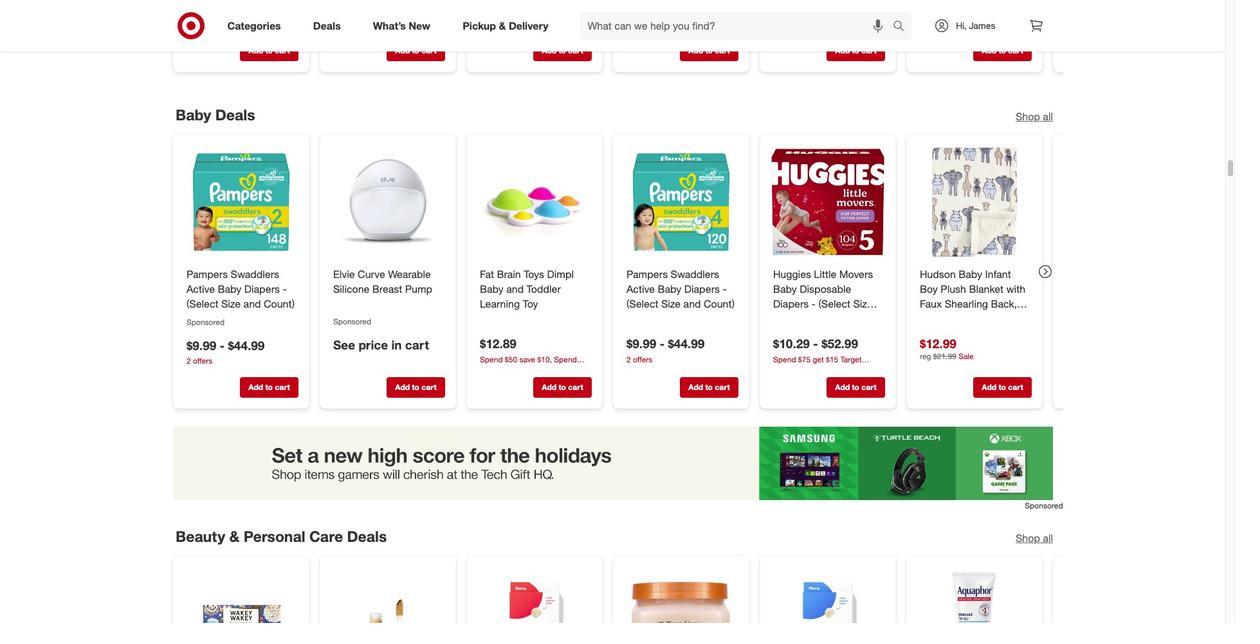 Task type: vqa. For each thing, say whether or not it's contained in the screenshot.
See price in cart at the bottom left of page
yes



Task type: describe. For each thing, give the bounding box(es) containing it.
to inside spend $50 save $10, spend $100 save $25 on select toys add to cart
[[412, 45, 419, 55]]

shop for beauty & personal care deals
[[1016, 531, 1040, 544]]

diapers inside the huggies little movers baby disposable diapers - (select size and count)
[[773, 297, 809, 310]]

elvie curve wearable silicone breast pump
[[333, 268, 432, 296]]

pickup
[[463, 19, 496, 32]]

1 horizontal spatial diapers
[[684, 283, 720, 296]]

new
[[409, 19, 431, 32]]

1 (select from the left
[[186, 297, 218, 310]]

0 horizontal spatial spend $50 save $10, spend $100 save $25 on select toys
[[480, 18, 579, 38]]

beauty & personal care deals
[[175, 527, 387, 545]]

baby deals
[[175, 105, 255, 123]]

2 swaddlers from the left
[[671, 268, 719, 281]]

shop all link for beauty & personal care deals
[[1016, 531, 1053, 545]]

(select inside the huggies little movers baby disposable diapers - (select size and count)
[[819, 297, 851, 310]]

0 horizontal spatial offers
[[193, 356, 212, 366]]

what's new link
[[362, 12, 447, 40]]

huggies little movers baby disposable diapers - (select size and count) link
[[773, 267, 883, 325]]

hi,
[[957, 20, 967, 31]]

1 pampers from the left
[[186, 268, 228, 281]]

$50 inside $12.89 spend $50 save $10, spend $100 save $25 on select toys
[[505, 355, 517, 365]]

baby inside the huggies little movers baby disposable diapers - (select size and count)
[[773, 283, 797, 296]]

pickup & delivery
[[463, 19, 549, 32]]

with
[[1007, 283, 1026, 296]]

see
[[333, 338, 355, 352]]

$134.99
[[241, 0, 285, 15]]

2 horizontal spatial spend $50 save $10, spend $100 save $25 on select toys
[[920, 17, 1020, 38]]

shop all for beauty & personal care deals
[[1016, 531, 1053, 544]]

buy
[[627, 17, 640, 27]]

$129.99
[[186, 0, 230, 15]]

search
[[888, 20, 919, 33]]

$25 inside $12.89 spend $50 save $10, spend $100 save $25 on select toys
[[517, 366, 529, 376]]

price
[[358, 338, 388, 352]]

1 swaddlers from the left
[[230, 268, 279, 281]]

fat brain toys dimpl baby and toddler learning toy
[[480, 268, 574, 310]]

$129.99 - $134.99 sale
[[186, 0, 285, 25]]

categories link
[[217, 12, 297, 40]]

fat
[[480, 268, 494, 281]]

$25 inside spend $50 save $10, spend $100 save $25 on select toys add to cart
[[370, 30, 382, 39]]

and inside fat brain toys dimpl baby and toddler learning toy
[[506, 283, 524, 296]]

1,
[[642, 17, 649, 27]]

hi, james
[[957, 20, 996, 31]]

dimpl
[[547, 268, 574, 281]]

back,
[[991, 297, 1017, 310]]

curve
[[358, 268, 385, 281]]

shop all link for baby deals
[[1016, 109, 1053, 124]]

hudson baby infant boy plush blanket with faux shearling back, royal safari, one size link
[[920, 267, 1030, 325]]

25%
[[670, 17, 686, 27]]

1 horizontal spatial spend $50 save $10, spend $100 save $25 on select toys
[[773, 18, 873, 38]]

hudson baby infant boy plush blanket with faux shearling back, royal safari, one size
[[920, 268, 1026, 325]]

plush
[[941, 283, 966, 296]]

buy 1, get 1 25% off select sharpie items
[[627, 17, 720, 38]]

in
[[391, 338, 402, 352]]

infant
[[985, 268, 1011, 281]]

$10.29
[[773, 336, 810, 351]]

all for baby deals
[[1043, 110, 1053, 123]]

items
[[655, 28, 674, 38]]

sponsored for pampers swaddlers active baby diapers - (select size and count)
[[186, 317, 224, 327]]

beauty
[[175, 527, 225, 545]]

1 horizontal spatial count)
[[704, 297, 735, 310]]

search button
[[888, 12, 919, 42]]

select inside spend $50 save $10, spend $100 save $25 on select toys add to cart
[[395, 30, 416, 39]]

faux
[[920, 297, 942, 310]]

& for beauty
[[229, 527, 239, 545]]

huggies little movers baby disposable diapers - (select size and count)
[[773, 268, 873, 325]]

buy 1, get 1 25% off select sharpie items button
[[627, 17, 739, 38]]

toddler
[[527, 283, 561, 296]]

blanket
[[969, 283, 1004, 296]]

2 pampers swaddlers active baby diapers - (select size and count) link from the left
[[627, 267, 736, 311]]

see price in cart
[[333, 338, 429, 352]]

size inside hudson baby infant boy plush blanket with faux shearling back, royal safari, one size
[[1002, 312, 1021, 325]]

shop all for baby deals
[[1016, 110, 1053, 123]]

1 horizontal spatial $9.99 - $44.99 2 offers
[[627, 336, 705, 365]]

wearable
[[388, 268, 431, 281]]

deals link
[[302, 12, 357, 40]]

brain
[[497, 268, 521, 281]]

$12.89
[[480, 336, 516, 351]]

- inside "$129.99 - $134.99 sale"
[[233, 0, 238, 15]]

hudson
[[920, 268, 956, 281]]

one
[[980, 312, 999, 325]]

2 active from the left
[[627, 283, 655, 296]]

$21.99
[[934, 352, 957, 361]]

2 horizontal spatial deals
[[347, 527, 387, 545]]

learning
[[480, 297, 520, 310]]

0 horizontal spatial 2
[[186, 356, 191, 366]]

0 vertical spatial deals
[[313, 19, 341, 32]]

What can we help you find? suggestions appear below search field
[[580, 12, 897, 40]]

1 vertical spatial deals
[[215, 105, 255, 123]]

0 horizontal spatial diapers
[[244, 283, 280, 296]]

hudson baby infant boy plush blanket with faux shearling back, royal safari, one size image
[[918, 145, 1032, 260]]

shop for baby deals
[[1016, 110, 1040, 123]]

personal
[[243, 527, 305, 545]]

$100 inside $12.89 spend $50 save $10, spend $100 save $25 on select toys
[[480, 366, 497, 376]]

james
[[970, 20, 996, 31]]

safari,
[[948, 312, 977, 325]]

$12.89 spend $50 save $10, spend $100 save $25 on select toys
[[480, 336, 579, 376]]

$12.99 reg $21.99 sale
[[920, 336, 974, 361]]

reg
[[920, 352, 931, 361]]

spend $50 save $10, spend $100 save $25 on select toys add to cart
[[333, 19, 437, 55]]

sponsored for elvie curve wearable silicone breast pump
[[333, 317, 371, 327]]



Task type: locate. For each thing, give the bounding box(es) containing it.
1 shop all from the top
[[1016, 110, 1053, 123]]

0 vertical spatial shop all
[[1016, 110, 1053, 123]]

1 horizontal spatial pampers swaddlers active baby diapers - (select size and count)
[[627, 268, 735, 310]]

2 pampers swaddlers active baby diapers - (select size and count) from the left
[[627, 268, 735, 310]]

0 horizontal spatial pampers swaddlers active baby diapers - (select size and count)
[[186, 268, 295, 310]]

3 (select from the left
[[819, 297, 851, 310]]

1 horizontal spatial pampers swaddlers active baby diapers - (select size and count) link
[[627, 267, 736, 311]]

on inside spend $50 save $10, spend $100 save $25 on select toys add to cart
[[384, 30, 393, 39]]

$100 inside spend $50 save $10, spend $100 save $25 on select toys add to cart
[[333, 30, 350, 39]]

what's
[[373, 19, 406, 32]]

categories
[[228, 19, 281, 32]]

0 horizontal spatial $9.99
[[186, 338, 216, 353]]

get
[[651, 17, 662, 27]]

tree hut shea sugar vanilla & jasmine body scrub - 18oz image
[[624, 567, 739, 623], [624, 567, 739, 623]]

fat brain toys dimpl baby and toddler learning toy link
[[480, 267, 589, 311]]

2 (select from the left
[[627, 297, 659, 310]]

fat brain toys dimpl baby and toddler learning toy image
[[477, 145, 592, 260], [477, 145, 592, 260]]

shop all
[[1016, 110, 1053, 123], [1016, 531, 1053, 544]]

off
[[689, 17, 697, 27]]

count) inside the huggies little movers baby disposable diapers - (select size and count)
[[794, 312, 825, 325]]

cart
[[275, 45, 290, 55], [421, 45, 437, 55], [568, 45, 583, 55], [715, 45, 730, 55], [862, 45, 877, 55], [1008, 45, 1024, 55], [405, 338, 429, 352], [275, 383, 290, 392], [421, 383, 437, 392], [568, 383, 583, 392], [715, 383, 730, 392], [862, 383, 877, 392], [1008, 383, 1024, 392]]

royal
[[920, 312, 945, 325]]

(select
[[186, 297, 218, 310], [627, 297, 659, 310], [819, 297, 851, 310]]

toys inside spend $50 save $10, spend $100 save $25 on select toys add to cart
[[418, 30, 433, 39]]

2 vertical spatial deals
[[347, 527, 387, 545]]

1 horizontal spatial 2
[[627, 355, 631, 365]]

$10, inside $12.89 spend $50 save $10, spend $100 save $25 on select toys
[[537, 355, 552, 365]]

2 shop all from the top
[[1016, 531, 1053, 544]]

sale for $12.99
[[959, 352, 974, 361]]

winky lux wakey wakey hydrogel eye patches - 60 ct image
[[184, 567, 298, 623], [184, 567, 298, 623]]

select inside buy 1, get 1 25% off select sharpie items
[[700, 17, 720, 27]]

$9.99
[[627, 336, 656, 351], [186, 338, 216, 353]]

0 horizontal spatial deals
[[215, 105, 255, 123]]

sale for $129.99 - $134.99
[[186, 16, 201, 25]]

1 horizontal spatial (select
[[627, 297, 659, 310]]

little
[[814, 268, 837, 281]]

shop all link
[[1016, 109, 1053, 124], [1016, 531, 1053, 545]]

pampers swaddlers active baby diapers - (select size and count) link
[[186, 267, 296, 311], [627, 267, 736, 311]]

1 shop from the top
[[1016, 110, 1040, 123]]

add
[[248, 45, 263, 55], [395, 45, 410, 55], [542, 45, 557, 55], [689, 45, 703, 55], [835, 45, 850, 55], [982, 45, 997, 55], [248, 383, 263, 392], [395, 383, 410, 392], [542, 383, 557, 392], [689, 383, 703, 392], [835, 383, 850, 392], [982, 383, 997, 392]]

1 vertical spatial shop all
[[1016, 531, 1053, 544]]

1 horizontal spatial &
[[499, 19, 506, 32]]

0 vertical spatial shop
[[1016, 110, 1040, 123]]

on inside $12.89 spend $50 save $10, spend $100 save $25 on select toys
[[531, 366, 540, 376]]

deals
[[313, 19, 341, 32], [215, 105, 255, 123], [347, 527, 387, 545]]

baby
[[175, 105, 211, 123], [959, 268, 983, 281], [218, 283, 241, 296], [480, 283, 504, 296], [658, 283, 681, 296], [773, 283, 797, 296]]

1 horizontal spatial sponsored
[[333, 317, 371, 327]]

baby inside fat brain toys dimpl baby and toddler learning toy
[[480, 283, 504, 296]]

spend
[[920, 17, 943, 27], [994, 17, 1017, 27], [480, 18, 503, 27], [554, 18, 577, 27], [773, 18, 796, 27], [848, 18, 870, 27], [333, 19, 356, 28], [407, 19, 430, 28], [480, 355, 503, 365], [554, 355, 577, 365]]

size inside the huggies little movers baby disposable diapers - (select size and count)
[[853, 297, 873, 310]]

silicone
[[333, 283, 369, 296]]

and
[[506, 283, 524, 296], [243, 297, 261, 310], [684, 297, 701, 310], [773, 312, 791, 325]]

movers
[[839, 268, 873, 281]]

add to cart
[[248, 45, 290, 55], [542, 45, 583, 55], [689, 45, 730, 55], [835, 45, 877, 55], [982, 45, 1024, 55], [248, 383, 290, 392], [395, 383, 437, 392], [542, 383, 583, 392], [689, 383, 730, 392], [835, 383, 877, 392], [982, 383, 1024, 392]]

toy
[[523, 297, 538, 310]]

1 horizontal spatial $44.99
[[668, 336, 705, 351]]

baby inside hudson baby infant boy plush blanket with faux shearling back, royal safari, one size
[[959, 268, 983, 281]]

1 horizontal spatial offers
[[633, 355, 653, 365]]

2 horizontal spatial sponsored
[[1026, 501, 1064, 511]]

aquaphor healing ointment skin protectant and moisturizer for dry and cracked skin unscented - 1.75oz image
[[918, 567, 1032, 623], [918, 567, 1032, 623]]

huggies little movers baby disposable diapers - (select size and count) image
[[771, 145, 885, 260], [771, 145, 885, 260]]

on
[[971, 28, 980, 38], [531, 29, 540, 38], [825, 29, 833, 38], [384, 30, 393, 39], [531, 366, 540, 376]]

2 horizontal spatial count)
[[794, 312, 825, 325]]

1 horizontal spatial swaddlers
[[671, 268, 719, 281]]

all
[[1043, 110, 1053, 123], [1043, 531, 1053, 544]]

2 all from the top
[[1043, 531, 1053, 544]]

1 vertical spatial shop all link
[[1016, 531, 1053, 545]]

2 shop from the top
[[1016, 531, 1040, 544]]

2 pampers from the left
[[627, 268, 668, 281]]

0 horizontal spatial sale
[[186, 16, 201, 25]]

pickup & delivery link
[[452, 12, 565, 40]]

sponsored
[[333, 317, 371, 327], [186, 317, 224, 327], [1026, 501, 1064, 511]]

$10.29 - $52.99
[[773, 336, 858, 351]]

1 horizontal spatial $9.99
[[627, 336, 656, 351]]

and inside the huggies little movers baby disposable diapers - (select size and count)
[[773, 312, 791, 325]]

huggies
[[773, 268, 811, 281]]

delivery
[[509, 19, 549, 32]]

hero cosmetics mighty patch original acne pimple patches image
[[477, 567, 592, 623], [477, 567, 592, 623]]

1 vertical spatial shop
[[1016, 531, 1040, 544]]

0 vertical spatial all
[[1043, 110, 1053, 123]]

- inside the huggies little movers baby disposable diapers - (select size and count)
[[812, 297, 816, 310]]

breast
[[372, 283, 402, 296]]

1
[[664, 17, 668, 27]]

disposable
[[800, 283, 851, 296]]

0 horizontal spatial count)
[[264, 297, 295, 310]]

sale
[[186, 16, 201, 25], [959, 352, 974, 361]]

size
[[221, 297, 240, 310], [661, 297, 681, 310], [853, 297, 873, 310], [1002, 312, 1021, 325]]

elvie
[[333, 268, 355, 281]]

1 vertical spatial all
[[1043, 531, 1053, 544]]

1 pampers swaddlers active baby diapers - (select size and count) from the left
[[186, 268, 295, 310]]

2 horizontal spatial diapers
[[773, 297, 809, 310]]

0 horizontal spatial $9.99 - $44.99 2 offers
[[186, 338, 264, 366]]

1 vertical spatial &
[[229, 527, 239, 545]]

what's new
[[373, 19, 431, 32]]

sale down $129.99
[[186, 16, 201, 25]]

e.l.f. 16hr camo concealer - 0.203 fl oz image
[[331, 567, 445, 623], [331, 567, 445, 623]]

save
[[960, 17, 975, 27], [519, 18, 535, 27], [813, 18, 829, 27], [373, 19, 388, 28], [939, 28, 955, 38], [499, 29, 515, 38], [792, 29, 808, 38], [352, 30, 368, 39], [519, 355, 535, 365], [499, 366, 515, 376]]

& for pickup
[[499, 19, 506, 32]]

1 horizontal spatial pampers
[[627, 268, 668, 281]]

sale inside "$129.99 - $134.99 sale"
[[186, 16, 201, 25]]

pump
[[405, 283, 432, 296]]

all for beauty & personal care deals
[[1043, 531, 1053, 544]]

sale right $21.99
[[959, 352, 974, 361]]

shop
[[1016, 110, 1040, 123], [1016, 531, 1040, 544]]

$52.99
[[822, 336, 858, 351]]

advertisement region
[[163, 427, 1064, 500]]

shearling
[[945, 297, 988, 310]]

& right beauty
[[229, 527, 239, 545]]

toys inside $12.89 spend $50 save $10, spend $100 save $25 on select toys
[[565, 366, 579, 376]]

1 horizontal spatial deals
[[313, 19, 341, 32]]

0 vertical spatial &
[[499, 19, 506, 32]]

1 all from the top
[[1043, 110, 1053, 123]]

$12.99
[[920, 336, 957, 351]]

1 vertical spatial sale
[[959, 352, 974, 361]]

diapers
[[244, 283, 280, 296], [684, 283, 720, 296], [773, 297, 809, 310]]

toys
[[524, 268, 544, 281]]

0 vertical spatial shop all link
[[1016, 109, 1053, 124]]

0 vertical spatial sale
[[186, 16, 201, 25]]

cart inside spend $50 save $10, spend $100 save $25 on select toys add to cart
[[421, 45, 437, 55]]

care
[[309, 527, 343, 545]]

spend $50 save $10, spend $100 save $25 on select toys button
[[920, 17, 1032, 38], [480, 17, 592, 38], [773, 17, 885, 38], [333, 18, 445, 39], [480, 354, 592, 376]]

sale inside $12.99 reg $21.99 sale
[[959, 352, 974, 361]]

select
[[700, 17, 720, 27], [982, 28, 1003, 38], [542, 29, 563, 38], [836, 29, 856, 38], [395, 30, 416, 39], [542, 366, 563, 376]]

pampers swaddlers active baby diapers - (select size and count) image
[[184, 145, 298, 260], [184, 145, 298, 260], [624, 145, 739, 260], [624, 145, 739, 260]]

0 horizontal spatial &
[[229, 527, 239, 545]]

offers
[[633, 355, 653, 365], [193, 356, 212, 366]]

1 shop all link from the top
[[1016, 109, 1053, 124]]

sharpie
[[627, 28, 653, 38]]

add inside spend $50 save $10, spend $100 save $25 on select toys add to cart
[[395, 45, 410, 55]]

$25
[[957, 28, 969, 38], [517, 29, 529, 38], [810, 29, 823, 38], [370, 30, 382, 39], [517, 366, 529, 376]]

$9.99 - $44.99 2 offers
[[627, 336, 705, 365], [186, 338, 264, 366]]

-
[[233, 0, 238, 15], [283, 283, 287, 296], [723, 283, 727, 296], [812, 297, 816, 310], [660, 336, 665, 351], [813, 336, 818, 351], [220, 338, 224, 353]]

0 horizontal spatial $44.99
[[228, 338, 264, 353]]

0 horizontal spatial pampers
[[186, 268, 228, 281]]

1 horizontal spatial sale
[[959, 352, 974, 361]]

elvie curve wearable silicone breast pump image
[[331, 145, 445, 260], [331, 145, 445, 260]]

$10, inside spend $50 save $10, spend $100 save $25 on select toys add to cart
[[391, 19, 405, 28]]

0 horizontal spatial pampers swaddlers active baby diapers - (select size and count) link
[[186, 267, 296, 311]]

& right pickup on the top left of the page
[[499, 19, 506, 32]]

0 horizontal spatial (select
[[186, 297, 218, 310]]

count)
[[264, 297, 295, 310], [704, 297, 735, 310], [794, 312, 825, 325]]

&
[[499, 19, 506, 32], [229, 527, 239, 545]]

0 horizontal spatial swaddlers
[[230, 268, 279, 281]]

$50 inside spend $50 save $10, spend $100 save $25 on select toys add to cart
[[358, 19, 371, 28]]

0 horizontal spatial active
[[186, 283, 215, 296]]

boy
[[920, 283, 938, 296]]

hero cosmetics mighty patch invisible + acne pimple patches - 24ct image
[[771, 567, 885, 623], [771, 567, 885, 623]]

1 active from the left
[[186, 283, 215, 296]]

1 pampers swaddlers active baby diapers - (select size and count) link from the left
[[186, 267, 296, 311]]

2 shop all link from the top
[[1016, 531, 1053, 545]]

2 horizontal spatial (select
[[819, 297, 851, 310]]

select inside $12.89 spend $50 save $10, spend $100 save $25 on select toys
[[542, 366, 563, 376]]

toys
[[1005, 28, 1020, 38], [565, 29, 579, 38], [858, 29, 873, 38], [418, 30, 433, 39], [565, 366, 579, 376]]

1 horizontal spatial active
[[627, 283, 655, 296]]

0 horizontal spatial sponsored
[[186, 317, 224, 327]]

swaddlers
[[230, 268, 279, 281], [671, 268, 719, 281]]

$100
[[920, 28, 937, 38], [480, 29, 497, 38], [773, 29, 790, 38], [333, 30, 350, 39], [480, 366, 497, 376]]

elvie curve wearable silicone breast pump link
[[333, 267, 443, 297]]



